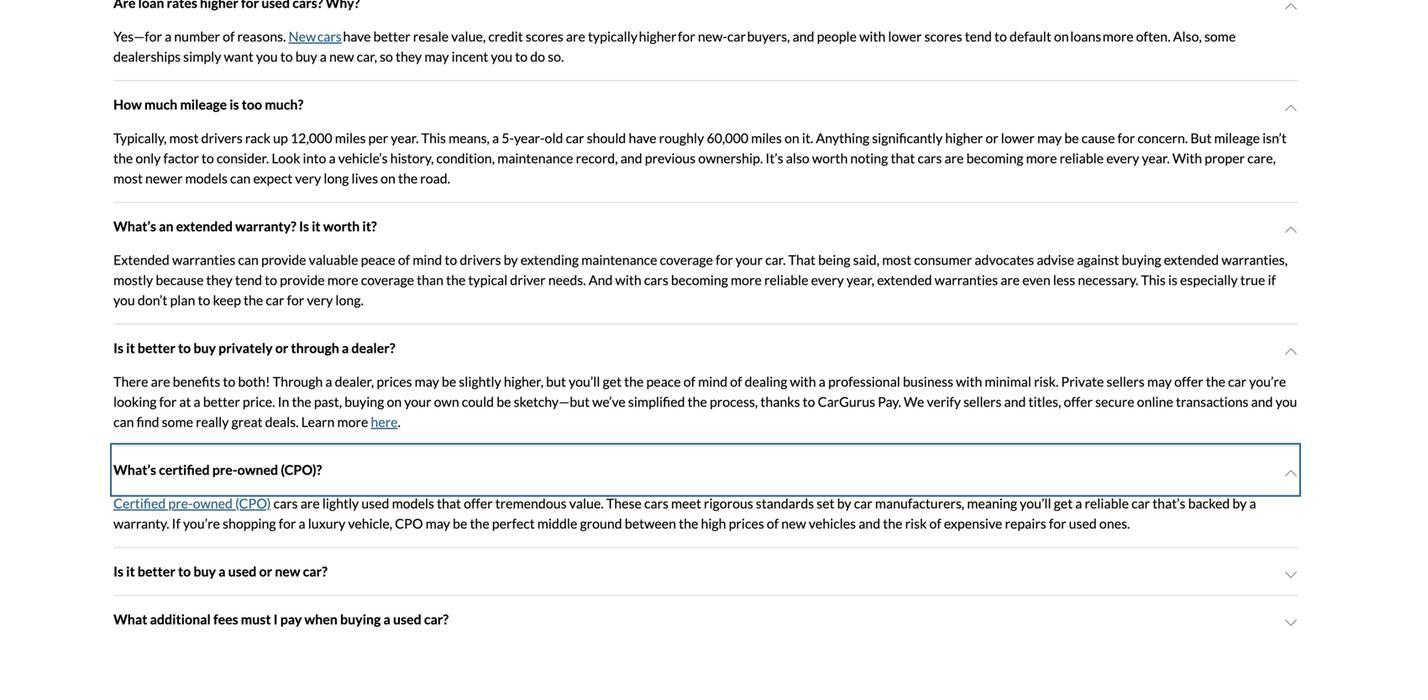 Task type: vqa. For each thing, say whether or not it's contained in the screenshot.
mi in the 98,000 mi 190 hp 2.4L I4
no



Task type: describe. For each thing, give the bounding box(es) containing it.
0 horizontal spatial sellers
[[963, 393, 1002, 410]]

factor
[[163, 150, 199, 166]]

dealer,
[[335, 373, 374, 390]]

you'll inside there are benefits to both! through a dealer, prices may be slightly higher, but you'll get the peace of mind of dealing with a professional business with minimal risk. private sellers may offer the car you're looking for at a better price. in the past, buying on your own could be sketchy—but we've simplified the process, thanks to cargurus pay. we verify sellers and titles, offer secure online transactions and you can find some really great deals. learn more
[[569, 373, 600, 390]]

advise
[[1037, 252, 1074, 268]]

tend inside have better resale value, credit scores are typically higher for new-car buyers, and people with lower scores tend to default on loans more often. also, some dealerships simply want you to buy a new car, so they may incent you to do so.
[[965, 28, 992, 44]]

do
[[530, 48, 545, 65]]

buy inside have better resale value, credit scores are typically higher for new-car buyers, and people with lower scores tend to default on loans more often. also, some dealerships simply want you to buy a new car, so they may incent you to do so.
[[295, 48, 317, 65]]

1 vertical spatial on
[[381, 170, 396, 186]]

chevron down image inside the what additional fees must i pay when buying a used car? dropdown button
[[1284, 616, 1298, 630]]

too
[[242, 96, 262, 113]]

manufacturers,
[[875, 495, 965, 511]]

chevron down image inside is it better to buy a used or new car? dropdown button
[[1284, 568, 1298, 582]]

certified pre-owned (cpo) link
[[113, 495, 271, 511]]

if
[[172, 515, 180, 532]]

additional
[[150, 611, 211, 627]]

chevron down image for extended warranties can provide valuable peace of mind to drivers by extending maintenance coverage for your car. that being said, most consumer advocates advise against buying extended warranties, mostly because they tend to provide more coverage than the typical driver needs. and with cars becoming more reliable every year, extended warranties are even less necessary. this is especially true if you don't plan to keep the car for very long.
[[1284, 223, 1298, 236]]

offer inside cars are lightly used models that offer tremendous value. these cars meet rigorous standards set by car manufacturers, meaning you'll get a reliable car that's backed by a warranty. if you're shopping for a luxury vehicle, cpo may be the perfect middle ground between the high prices of new vehicles and the risk of expensive repairs for used ones.
[[464, 495, 493, 511]]

you're inside there are benefits to both! through a dealer, prices may be slightly higher, but you'll get the peace of mind of dealing with a professional business with minimal risk. private sellers may offer the car you're looking for at a better price. in the past, buying on your own could be sketchy—but we've simplified the process, thanks to cargurus pay. we verify sellers and titles, offer secure online transactions and you can find some really great deals. learn more
[[1249, 373, 1286, 390]]

isn't
[[1262, 130, 1287, 146]]

chevron down image for there are benefits to both! through a dealer, prices may be slightly higher, but you'll get the peace of mind of dealing with a professional business with minimal risk. private sellers may offer the car you're looking for at a better price. in the past, buying on your own could be sketchy—but we've simplified the process, thanks to cargurus pay. we verify sellers and titles, offer secure online transactions and you can find some really great deals. learn more
[[1284, 345, 1298, 358]]

and right transactions
[[1251, 393, 1273, 410]]

dealing
[[745, 373, 787, 390]]

to down "road." at the left of page
[[445, 252, 457, 268]]

people
[[817, 28, 857, 44]]

1 horizontal spatial sellers
[[1107, 373, 1145, 390]]

owned inside dropdown button
[[237, 462, 278, 478]]

with up thanks
[[790, 373, 816, 390]]

yes—for
[[113, 28, 162, 44]]

the right keep
[[244, 292, 263, 308]]

typical
[[468, 272, 508, 288]]

find
[[137, 414, 159, 430]]

buying inside dropdown button
[[340, 611, 381, 627]]

or inside typically, most drivers rack up 12,000 miles per year. this means, a 5-year-old car should have roughly 60,000 miles on it. anything significantly higher or lower may be cause for concern. but mileage isn't the only factor to consider. look into a vehicle's history, condition, maintenance record, and previous ownership. it's also worth noting that cars are becoming more reliable every year. with proper care, most newer models can expect very long lives on the road.
[[986, 130, 998, 146]]

certified pre-owned (cpo)
[[113, 495, 271, 511]]

car left that's
[[1131, 495, 1150, 511]]

also
[[786, 150, 810, 166]]

0 vertical spatial year.
[[391, 130, 419, 146]]

car inside extended warranties can provide valuable peace of mind to drivers by extending maintenance coverage for your car. that being said, most consumer advocates advise against buying extended warranties, mostly because they tend to provide more coverage than the typical driver needs. and with cars becoming more reliable every year, extended warranties are even less necessary. this is especially true if you don't plan to keep the car for very long.
[[266, 292, 284, 308]]

1 vertical spatial year.
[[1142, 150, 1170, 166]]

also,
[[1173, 28, 1202, 44]]

middle
[[537, 515, 577, 532]]

private
[[1061, 373, 1104, 390]]

long
[[324, 170, 349, 186]]

buy for used
[[193, 563, 216, 580]]

buying inside extended warranties can provide valuable peace of mind to drivers by extending maintenance coverage for your car. that being said, most consumer advocates advise against buying extended warranties, mostly because they tend to provide more coverage than the typical driver needs. and with cars becoming more reliable every year, extended warranties are even less necessary. this is especially true if you don't plan to keep the car for very long.
[[1122, 252, 1161, 268]]

be right could
[[497, 393, 511, 410]]

is for is it better to buy a used or new car?
[[113, 563, 123, 580]]

you're inside cars are lightly used models that offer tremendous value. these cars meet rigorous standards set by car manufacturers, meaning you'll get a reliable car that's backed by a warranty. if you're shopping for a luxury vehicle, cpo may be the perfect middle ground between the high prices of new vehicles and the risk of expensive repairs for used ones.
[[183, 515, 220, 532]]

how much mileage is too much?
[[113, 96, 303, 113]]

2 horizontal spatial offer
[[1174, 373, 1203, 390]]

lower inside typically, most drivers rack up 12,000 miles per year. this means, a 5-year-old car should have roughly 60,000 miles on it. anything significantly higher or lower may be cause for concern. but mileage isn't the only factor to consider. look into a vehicle's history, condition, maintenance record, and previous ownership. it's also worth noting that cars are becoming more reliable every year. with proper care, most newer models can expect very long lives on the road.
[[1001, 130, 1035, 146]]

previous
[[645, 150, 696, 166]]

this inside extended warranties can provide valuable peace of mind to drivers by extending maintenance coverage for your car. that being said, most consumer advocates advise against buying extended warranties, mostly because they tend to provide more coverage than the typical driver needs. and with cars becoming more reliable every year, extended warranties are even less necessary. this is especially true if you don't plan to keep the car for very long.
[[1141, 272, 1166, 288]]

is it better to buy a used or new car?
[[113, 563, 327, 580]]

professional
[[828, 373, 900, 390]]

used inside the what additional fees must i pay when buying a used car? dropdown button
[[393, 611, 421, 627]]

mileage inside typically, most drivers rack up 12,000 miles per year. this means, a 5-year-old car should have roughly 60,000 miles on it. anything significantly higher or lower may be cause for concern. but mileage isn't the only factor to consider. look into a vehicle's history, condition, maintenance record, and previous ownership. it's also worth noting that cars are becoming more reliable every year. with proper care, most newer models can expect very long lives on the road.
[[1214, 130, 1260, 146]]

consumer
[[914, 252, 972, 268]]

or inside "dropdown button"
[[275, 340, 288, 356]]

and down minimal on the right bottom of the page
[[1004, 393, 1026, 410]]

the left perfect
[[470, 515, 489, 532]]

car.
[[765, 252, 786, 268]]

chevron down image for how much mileage is too much?
[[1284, 101, 1298, 115]]

here .
[[371, 414, 401, 430]]

1 horizontal spatial most
[[169, 130, 199, 146]]

of up want
[[223, 28, 235, 44]]

year-
[[514, 130, 545, 146]]

2 miles from the left
[[751, 130, 782, 146]]

for down what's an extended warranty? is it worth it? dropdown button
[[716, 252, 733, 268]]

a inside have better resale value, credit scores are typically higher for new-car buyers, and people with lower scores tend to default on loans more often. also, some dealerships simply want you to buy a new car, so they may incent you to do so.
[[320, 48, 327, 65]]

to left default
[[995, 28, 1007, 44]]

there are benefits to both! through a dealer, prices may be slightly higher, but you'll get the peace of mind of dealing with a professional business with minimal risk. private sellers may offer the car you're looking for at a better price. in the past, buying on your own could be sketchy—but we've simplified the process, thanks to cargurus pay. we verify sellers and titles, offer secure online transactions and you can find some really great deals. learn more
[[113, 373, 1297, 430]]

meaning
[[967, 495, 1017, 511]]

chevron down image for yes—for a number of reasons.
[[1284, 0, 1298, 13]]

of down standards
[[767, 515, 779, 532]]

looking
[[113, 393, 157, 410]]

into
[[303, 150, 326, 166]]

cpo
[[395, 515, 423, 532]]

extending
[[520, 252, 579, 268]]

better inside have better resale value, credit scores are typically higher for new-car buyers, and people with lower scores tend to default on loans more often. also, some dealerships simply want you to buy a new car, so they may incent you to do so.
[[373, 28, 410, 44]]

peace inside extended warranties can provide valuable peace of mind to drivers by extending maintenance coverage for your car. that being said, most consumer advocates advise against buying extended warranties, mostly because they tend to provide more coverage than the typical driver needs. and with cars becoming more reliable every year, extended warranties are even less necessary. this is especially true if you don't plan to keep the car for very long.
[[361, 252, 395, 268]]

consider.
[[217, 150, 269, 166]]

mostly
[[113, 272, 153, 288]]

here
[[371, 414, 398, 430]]

business
[[903, 373, 953, 390]]

for up through
[[287, 292, 304, 308]]

are inside extended warranties can provide valuable peace of mind to drivers by extending maintenance coverage for your car. that being said, most consumer advocates advise against buying extended warranties, mostly because they tend to provide more coverage than the typical driver needs. and with cars becoming more reliable every year, extended warranties are even less necessary. this is especially true if you don't plan to keep the car for very long.
[[1001, 272, 1020, 288]]

old
[[545, 130, 563, 146]]

your inside extended warranties can provide valuable peace of mind to drivers by extending maintenance coverage for your car. that being said, most consumer advocates advise against buying extended warranties, mostly because they tend to provide more coverage than the typical driver needs. and with cars becoming more reliable every year, extended warranties are even less necessary. this is especially true if you don't plan to keep the car for very long.
[[736, 252, 763, 268]]

extended inside dropdown button
[[176, 218, 233, 234]]

maintenance inside extended warranties can provide valuable peace of mind to drivers by extending maintenance coverage for your car. that being said, most consumer advocates advise against buying extended warranties, mostly because they tend to provide more coverage than the typical driver needs. and with cars becoming more reliable every year, extended warranties are even less necessary. this is especially true if you don't plan to keep the car for very long.
[[581, 252, 657, 268]]

for right repairs
[[1049, 515, 1066, 532]]

car inside there are benefits to both! through a dealer, prices may be slightly higher, but you'll get the peace of mind of dealing with a professional business with minimal risk. private sellers may offer the car you're looking for at a better price. in the past, buying on your own could be sketchy—but we've simplified the process, thanks to cargurus pay. we verify sellers and titles, offer secure online transactions and you can find some really great deals. learn more
[[1228, 373, 1247, 390]]

lives
[[352, 170, 378, 186]]

the right "than"
[[446, 272, 466, 288]]

because
[[156, 272, 204, 288]]

worth inside dropdown button
[[323, 218, 360, 234]]

it.
[[802, 130, 813, 146]]

verify
[[927, 393, 961, 410]]

1 vertical spatial provide
[[280, 272, 325, 288]]

how much mileage is too much? button
[[113, 81, 1298, 128]]

fees
[[213, 611, 238, 627]]

both!
[[238, 373, 270, 390]]

of down the is it better to buy privately or through a dealer? "dropdown button"
[[683, 373, 696, 390]]

you down credit
[[491, 48, 513, 65]]

0 horizontal spatial pre-
[[168, 495, 193, 511]]

to left both!
[[223, 373, 235, 390]]

0 vertical spatial provide
[[261, 252, 306, 268]]

said,
[[853, 252, 880, 268]]

1 horizontal spatial car?
[[424, 611, 449, 627]]

much
[[144, 96, 177, 113]]

are inside cars are lightly used models that offer tremendous value. these cars meet rigorous standards set by car manufacturers, meaning you'll get a reliable car that's backed by a warranty. if you're shopping for a luxury vehicle, cpo may be the perfect middle ground between the high prices of new vehicles and the risk of expensive repairs for used ones.
[[300, 495, 320, 511]]

get inside there are benefits to both! through a dealer, prices may be slightly higher, but you'll get the peace of mind of dealing with a professional business with minimal risk. private sellers may offer the car you're looking for at a better price. in the past, buying on your own could be sketchy—but we've simplified the process, thanks to cargurus pay. we verify sellers and titles, offer secure online transactions and you can find some really great deals. learn more
[[603, 373, 622, 390]]

0 horizontal spatial coverage
[[361, 272, 414, 288]]

your inside there are benefits to both! through a dealer, prices may be slightly higher, but you'll get the peace of mind of dealing with a professional business with minimal risk. private sellers may offer the car you're looking for at a better price. in the past, buying on your own could be sketchy—but we've simplified the process, thanks to cargurus pay. we verify sellers and titles, offer secure online transactions and you can find some really great deals. learn more
[[404, 393, 431, 410]]

the down history,
[[398, 170, 418, 186]]

cars up between
[[644, 495, 669, 511]]

to down reasons.
[[280, 48, 293, 65]]

.
[[398, 414, 401, 430]]

1 horizontal spatial by
[[837, 495, 851, 511]]

buying inside there are benefits to both! through a dealer, prices may be slightly higher, but you'll get the peace of mind of dealing with a professional business with minimal risk. private sellers may offer the car you're looking for at a better price. in the past, buying on your own could be sketchy—but we've simplified the process, thanks to cargurus pay. we verify sellers and titles, offer secure online transactions and you can find some really great deals. learn more
[[345, 393, 384, 410]]

may up online
[[1147, 373, 1172, 390]]

what additional fees must i pay when buying a used car? button
[[113, 596, 1298, 643]]

resale
[[413, 28, 449, 44]]

have inside have better resale value, credit scores are typically higher for new-car buyers, and people with lower scores tend to default on loans more often. also, some dealerships simply want you to buy a new car, so they may incent you to do so.
[[343, 28, 371, 44]]

lower inside have better resale value, credit scores are typically higher for new-car buyers, and people with lower scores tend to default on loans more often. also, some dealerships simply want you to buy a new car, so they may incent you to do so.
[[888, 28, 922, 44]]

is it better to buy privately or through a dealer?
[[113, 340, 395, 356]]

set
[[817, 495, 835, 511]]

0 vertical spatial is
[[299, 218, 309, 234]]

expect
[[253, 170, 292, 186]]

for inside there are benefits to both! through a dealer, prices may be slightly higher, but you'll get the peace of mind of dealing with a professional business with minimal risk. private sellers may offer the car you're looking for at a better price. in the past, buying on your own could be sketchy—but we've simplified the process, thanks to cargurus pay. we verify sellers and titles, offer secure online transactions and you can find some really great deals. learn more
[[159, 393, 177, 410]]

between
[[625, 515, 676, 532]]

means,
[[449, 130, 490, 146]]

you down reasons.
[[256, 48, 278, 65]]

cars right "(cpo)"
[[274, 495, 298, 511]]

of right the risk
[[929, 515, 941, 532]]

more inside there are benefits to both! through a dealer, prices may be slightly higher, but you'll get the peace of mind of dealing with a professional business with minimal risk. private sellers may offer the car you're looking for at a better price. in the past, buying on your own could be sketchy—but we've simplified the process, thanks to cargurus pay. we verify sellers and titles, offer secure online transactions and you can find some really great deals. learn more
[[337, 414, 368, 430]]

reliable inside typically, most drivers rack up 12,000 miles per year. this means, a 5-year-old car should have roughly 60,000 miles on it. anything significantly higher or lower may be cause for concern. but mileage isn't the only factor to consider. look into a vehicle's history, condition, maintenance record, and previous ownership. it's also worth noting that cars are becoming more reliable every year. with proper care, most newer models can expect very long lives on the road.
[[1060, 150, 1104, 166]]

0 vertical spatial on
[[784, 130, 799, 146]]

0 vertical spatial car?
[[303, 563, 327, 580]]

better inside dropdown button
[[138, 563, 175, 580]]

most inside extended warranties can provide valuable peace of mind to drivers by extending maintenance coverage for your car. that being said, most consumer advocates advise against buying extended warranties, mostly because they tend to provide more coverage than the typical driver needs. and with cars becoming more reliable every year, extended warranties are even less necessary. this is especially true if you don't plan to keep the car for very long.
[[882, 252, 911, 268]]

models inside typically, most drivers rack up 12,000 miles per year. this means, a 5-year-old car should have roughly 60,000 miles on it. anything significantly higher or lower may be cause for concern. but mileage isn't the only factor to consider. look into a vehicle's history, condition, maintenance record, and previous ownership. it's also worth noting that cars are becoming more reliable every year. with proper care, most newer models can expect very long lives on the road.
[[185, 170, 228, 186]]

must
[[241, 611, 271, 627]]

condition,
[[436, 150, 495, 166]]

want
[[224, 48, 253, 65]]

or inside dropdown button
[[259, 563, 272, 580]]

what's for what's an extended warranty? is it worth it?
[[113, 218, 156, 234]]

is for is it better to buy privately or through a dealer?
[[113, 340, 123, 356]]

it for is it better to buy a used or new car?
[[126, 563, 135, 580]]

value,
[[451, 28, 486, 44]]

2 vertical spatial extended
[[877, 272, 932, 288]]

simply
[[183, 48, 221, 65]]

some inside have better resale value, credit scores are typically higher for new-car buyers, and people with lower scores tend to default on loans more often. also, some dealerships simply want you to buy a new car, so they may incent you to do so.
[[1204, 28, 1236, 44]]

what's for what's certified pre-owned (cpo)?
[[113, 462, 156, 478]]

extended warranties can provide valuable peace of mind to drivers by extending maintenance coverage for your car. that being said, most consumer advocates advise against buying extended warranties, mostly because they tend to provide more coverage than the typical driver needs. and with cars becoming more reliable every year, extended warranties are even less necessary. this is especially true if you don't plan to keep the car for very long.
[[113, 252, 1288, 308]]

with up verify
[[956, 373, 982, 390]]

number
[[174, 28, 220, 44]]

meet
[[671, 495, 701, 511]]

12,000
[[291, 130, 332, 146]]

often.
[[1136, 28, 1171, 44]]

are inside typically, most drivers rack up 12,000 miles per year. this means, a 5-year-old car should have roughly 60,000 miles on it. anything significantly higher or lower may be cause for concern. but mileage isn't the only factor to consider. look into a vehicle's history, condition, maintenance record, and previous ownership. it's also worth noting that cars are becoming more reliable every year. with proper care, most newer models can expect very long lives on the road.
[[945, 150, 964, 166]]

luxury
[[308, 515, 345, 532]]

to left do at the left top of the page
[[515, 48, 528, 65]]

vehicle,
[[348, 515, 392, 532]]

to down warranty?
[[265, 272, 277, 288]]

be up own
[[442, 373, 456, 390]]

standards
[[756, 495, 814, 511]]

1 horizontal spatial coverage
[[660, 252, 713, 268]]

have inside typically, most drivers rack up 12,000 miles per year. this means, a 5-year-old car should have roughly 60,000 miles on it. anything significantly higher or lower may be cause for concern. but mileage isn't the only factor to consider. look into a vehicle's history, condition, maintenance record, and previous ownership. it's also worth noting that cars are becoming more reliable every year. with proper care, most newer models can expect very long lives on the road.
[[629, 130, 656, 146]]

reliable inside cars are lightly used models that offer tremendous value. these cars meet rigorous standards set by car manufacturers, meaning you'll get a reliable car that's backed by a warranty. if you're shopping for a luxury vehicle, cpo may be the perfect middle ground between the high prices of new vehicles and the risk of expensive repairs for used ones.
[[1085, 495, 1129, 511]]

a inside "dropdown button"
[[342, 340, 349, 356]]

higher,
[[504, 373, 544, 390]]

the left the risk
[[883, 515, 903, 532]]

1 horizontal spatial warranties
[[935, 272, 998, 288]]

the up simplified
[[624, 373, 644, 390]]

risk
[[905, 515, 927, 532]]

tend inside extended warranties can provide valuable peace of mind to drivers by extending maintenance coverage for your car. that being said, most consumer advocates advise against buying extended warranties, mostly because they tend to provide more coverage than the typical driver needs. and with cars becoming more reliable every year, extended warranties are even less necessary. this is especially true if you don't plan to keep the car for very long.
[[235, 272, 262, 288]]

can inside extended warranties can provide valuable peace of mind to drivers by extending maintenance coverage for your car. that being said, most consumer advocates advise against buying extended warranties, mostly because they tend to provide more coverage than the typical driver needs. and with cars becoming more reliable every year, extended warranties are even less necessary. this is especially true if you don't plan to keep the car for very long.
[[238, 252, 259, 268]]

process,
[[710, 393, 758, 410]]

true
[[1240, 272, 1265, 288]]

against
[[1077, 252, 1119, 268]]

get inside cars are lightly used models that offer tremendous value. these cars meet rigorous standards set by car manufacturers, meaning you'll get a reliable car that's backed by a warranty. if you're shopping for a luxury vehicle, cpo may be the perfect middle ground between the high prices of new vehicles and the risk of expensive repairs for used ones.
[[1054, 495, 1073, 511]]

could
[[462, 393, 494, 410]]

simplified
[[628, 393, 685, 410]]

car buyers,
[[727, 28, 790, 44]]

what's an extended warranty? is it worth it? button
[[113, 203, 1298, 250]]

warranty?
[[235, 218, 296, 234]]

(cpo)
[[235, 495, 271, 511]]

cars inside typically, most drivers rack up 12,000 miles per year. this means, a 5-year-old car should have roughly 60,000 miles on it. anything significantly higher or lower may be cause for concern. but mileage isn't the only factor to consider. look into a vehicle's history, condition, maintenance record, and previous ownership. it's also worth noting that cars are becoming more reliable every year. with proper care, most newer models can expect very long lives on the road.
[[918, 150, 942, 166]]

typically,
[[113, 130, 167, 146]]

2 horizontal spatial by
[[1233, 495, 1247, 511]]

the left process,
[[688, 393, 707, 410]]

becoming inside extended warranties can provide valuable peace of mind to drivers by extending maintenance coverage for your car. that being said, most consumer advocates advise against buying extended warranties, mostly because they tend to provide more coverage than the typical driver needs. and with cars becoming more reliable every year, extended warranties are even less necessary. this is especially true if you don't plan to keep the car for very long.
[[671, 272, 728, 288]]

that
[[788, 252, 816, 268]]

1 vertical spatial most
[[113, 170, 143, 186]]

used inside is it better to buy a used or new car? dropdown button
[[228, 563, 257, 580]]

rack
[[245, 130, 270, 146]]

are inside have better resale value, credit scores are typically higher for new-car buyers, and people with lower scores tend to default on loans more often. also, some dealerships simply want you to buy a new car, so they may incent you to do so.
[[566, 28, 585, 44]]



Task type: locate. For each thing, give the bounding box(es) containing it.
buy inside dropdown button
[[193, 563, 216, 580]]

that inside typically, most drivers rack up 12,000 miles per year. this means, a 5-year-old car should have roughly 60,000 miles on it. anything significantly higher or lower may be cause for concern. but mileage isn't the only factor to consider. look into a vehicle's history, condition, maintenance record, and previous ownership. it's also worth noting that cars are becoming more reliable every year. with proper care, most newer models can expect very long lives on the road.
[[891, 150, 915, 166]]

peace down it?
[[361, 252, 395, 268]]

buying
[[1122, 252, 1161, 268], [345, 393, 384, 410], [340, 611, 381, 627]]

new inside have better resale value, credit scores are typically higher for new-car buyers, and people with lower scores tend to default on loans more often. also, some dealerships simply want you to buy a new car, so they may incent you to do so.
[[329, 48, 354, 65]]

cars right and
[[644, 272, 668, 288]]

provide
[[261, 252, 306, 268], [280, 272, 325, 288]]

most
[[169, 130, 199, 146], [113, 170, 143, 186], [882, 252, 911, 268]]

0 horizontal spatial warranties
[[172, 252, 235, 268]]

and inside have better resale value, credit scores are typically higher for new-car buyers, and people with lower scores tend to default on loans more often. also, some dealerships simply want you to buy a new car, so they may incent you to do so.
[[793, 28, 814, 44]]

0 horizontal spatial peace
[[361, 252, 395, 268]]

1 vertical spatial buy
[[193, 340, 216, 356]]

2 horizontal spatial extended
[[1164, 252, 1219, 268]]

perfect
[[492, 515, 535, 532]]

extended up "especially"
[[1164, 252, 1219, 268]]

0 horizontal spatial lower
[[888, 28, 922, 44]]

1 horizontal spatial peace
[[646, 373, 681, 390]]

0 vertical spatial peace
[[361, 252, 395, 268]]

long.
[[335, 292, 364, 308]]

even
[[1022, 272, 1051, 288]]

tend up keep
[[235, 272, 262, 288]]

of up process,
[[730, 373, 742, 390]]

when
[[304, 611, 338, 627]]

chevron down image inside how much mileage is too much? dropdown button
[[1284, 101, 1298, 115]]

great
[[231, 414, 263, 430]]

1 horizontal spatial you'll
[[1020, 495, 1051, 511]]

1 horizontal spatial every
[[1106, 150, 1139, 166]]

0 vertical spatial buy
[[295, 48, 317, 65]]

typically, most drivers rack up 12,000 miles per year. this means, a 5-year-old car should have roughly 60,000 miles on it. anything significantly higher or lower may be cause for concern. but mileage isn't the only factor to consider. look into a vehicle's history, condition, maintenance record, and previous ownership. it's also worth noting that cars are becoming more reliable every year. with proper care, most newer models can expect very long lives on the road.
[[113, 130, 1287, 186]]

scores
[[526, 28, 563, 44], [924, 28, 962, 44]]

0 vertical spatial extended
[[176, 218, 233, 234]]

the up transactions
[[1206, 373, 1225, 390]]

you inside extended warranties can provide valuable peace of mind to drivers by extending maintenance coverage for your car. that being said, most consumer advocates advise against buying extended warranties, mostly because they tend to provide more coverage than the typical driver needs. and with cars becoming more reliable every year, extended warranties are even less necessary. this is especially true if you don't plan to keep the car for very long.
[[113, 292, 135, 308]]

1 miles from the left
[[335, 130, 366, 146]]

and
[[589, 272, 613, 288]]

owned down what's certified pre-owned (cpo)?
[[193, 495, 233, 511]]

more inside typically, most drivers rack up 12,000 miles per year. this means, a 5-year-old car should have roughly 60,000 miles on it. anything significantly higher or lower may be cause for concern. but mileage isn't the only factor to consider. look into a vehicle's history, condition, maintenance record, and previous ownership. it's also worth noting that cars are becoming more reliable every year. with proper care, most newer models can expect very long lives on the road.
[[1026, 150, 1057, 166]]

they up keep
[[206, 272, 232, 288]]

lightly
[[322, 495, 359, 511]]

0 vertical spatial owned
[[237, 462, 278, 478]]

is inside dropdown button
[[230, 96, 239, 113]]

2 chevron down image from the top
[[1284, 223, 1298, 236]]

0 horizontal spatial drivers
[[201, 130, 243, 146]]

it inside what's an extended warranty? is it worth it? dropdown button
[[312, 218, 321, 234]]

mileage inside dropdown button
[[180, 96, 227, 113]]

0 vertical spatial what's
[[113, 218, 156, 234]]

are down higher at the right of the page
[[945, 150, 964, 166]]

are inside there are benefits to both! through a dealer, prices may be slightly higher, but you'll get the peace of mind of dealing with a professional business with minimal risk. private sellers may offer the car you're looking for at a better price. in the past, buying on your own could be sketchy—but we've simplified the process, thanks to cargurus pay. we verify sellers and titles, offer secure online transactions and you can find some really great deals. learn more
[[151, 373, 170, 390]]

valuable
[[309, 252, 358, 268]]

0 vertical spatial they
[[396, 48, 422, 65]]

especially
[[1180, 272, 1238, 288]]

5 chevron down image from the top
[[1284, 616, 1298, 630]]

cars inside extended warranties can provide valuable peace of mind to drivers by extending maintenance coverage for your car. that being said, most consumer advocates advise against buying extended warranties, mostly because they tend to provide more coverage than the typical driver needs. and with cars becoming more reliable every year, extended warranties are even less necessary. this is especially true if you don't plan to keep the car for very long.
[[644, 272, 668, 288]]

is it better to buy privately or through a dealer? button
[[113, 325, 1298, 372]]

have
[[343, 28, 371, 44], [629, 130, 656, 146]]

0 horizontal spatial becoming
[[671, 272, 728, 288]]

on right "lives"
[[381, 170, 396, 186]]

incent
[[452, 48, 488, 65]]

may
[[424, 48, 449, 65], [1037, 130, 1062, 146], [415, 373, 439, 390], [1147, 373, 1172, 390], [426, 515, 450, 532]]

1 horizontal spatial miles
[[751, 130, 782, 146]]

new down standards
[[781, 515, 806, 532]]

that down significantly
[[891, 150, 915, 166]]

may inside cars are lightly used models that offer tremendous value. these cars meet rigorous standards set by car manufacturers, meaning you'll get a reliable car that's backed by a warranty. if you're shopping for a luxury vehicle, cpo may be the perfect middle ground between the high prices of new vehicles and the risk of expensive repairs for used ones.
[[426, 515, 450, 532]]

worth down anything
[[812, 150, 848, 166]]

models up cpo
[[392, 495, 434, 511]]

car right old
[[566, 130, 584, 146]]

it
[[312, 218, 321, 234], [126, 340, 135, 356], [126, 563, 135, 580]]

2 vertical spatial new
[[275, 563, 300, 580]]

that inside cars are lightly used models that offer tremendous value. these cars meet rigorous standards set by car manufacturers, meaning you'll get a reliable car that's backed by a warranty. if you're shopping for a luxury vehicle, cpo may be the perfect middle ground between the high prices of new vehicles and the risk of expensive repairs for used ones.
[[437, 495, 461, 511]]

it inside is it better to buy a used or new car? dropdown button
[[126, 563, 135, 580]]

better
[[373, 28, 410, 44], [138, 340, 175, 356], [203, 393, 240, 410], [138, 563, 175, 580]]

1 horizontal spatial year.
[[1142, 150, 1170, 166]]

1 horizontal spatial becoming
[[966, 150, 1024, 166]]

certified
[[159, 462, 210, 478]]

1 vertical spatial mind
[[698, 373, 728, 390]]

miles up vehicle's
[[335, 130, 366, 146]]

are right there
[[151, 373, 170, 390]]

what's inside what's certified pre-owned (cpo)? dropdown button
[[113, 462, 156, 478]]

0 vertical spatial tend
[[965, 28, 992, 44]]

on inside there are benefits to both! through a dealer, prices may be slightly higher, but you'll get the peace of mind of dealing with a professional business with minimal risk. private sellers may offer the car you're looking for at a better price. in the past, buying on your own could be sketchy—but we've simplified the process, thanks to cargurus pay. we verify sellers and titles, offer secure online transactions and you can find some really great deals. learn more
[[387, 393, 402, 410]]

chevron down image inside the is it better to buy privately or through a dealer? "dropdown button"
[[1284, 345, 1298, 358]]

60,000
[[707, 130, 749, 146]]

0 vertical spatial buying
[[1122, 252, 1161, 268]]

chevron down image inside what's certified pre-owned (cpo)? dropdown button
[[1284, 467, 1298, 480]]

some down at
[[162, 414, 193, 430]]

new cars
[[289, 28, 342, 44]]

there
[[113, 373, 148, 390]]

may left cause
[[1037, 130, 1062, 146]]

0 vertical spatial pre-
[[212, 462, 237, 478]]

1 vertical spatial new
[[781, 515, 806, 532]]

0 horizontal spatial tend
[[235, 272, 262, 288]]

but
[[1190, 130, 1212, 146]]

to inside typically, most drivers rack up 12,000 miles per year. this means, a 5-year-old car should have roughly 60,000 miles on it. anything significantly higher or lower may be cause for concern. but mileage isn't the only factor to consider. look into a vehicle's history, condition, maintenance record, and previous ownership. it's also worth noting that cars are becoming more reliable every year. with proper care, most newer models can expect very long lives on the road.
[[201, 150, 214, 166]]

extended right an
[[176, 218, 233, 234]]

every down cause
[[1106, 150, 1139, 166]]

every inside extended warranties can provide valuable peace of mind to drivers by extending maintenance coverage for your car. that being said, most consumer advocates advise against buying extended warranties, mostly because they tend to provide more coverage than the typical driver needs. and with cars becoming more reliable every year, extended warranties are even less necessary. this is especially true if you don't plan to keep the car for very long.
[[811, 272, 844, 288]]

more
[[1026, 150, 1057, 166], [327, 272, 358, 288], [731, 272, 762, 288], [337, 414, 368, 430]]

thanks
[[760, 393, 800, 410]]

better inside "dropdown button"
[[138, 340, 175, 356]]

1 vertical spatial can
[[238, 252, 259, 268]]

can inside typically, most drivers rack up 12,000 miles per year. this means, a 5-year-old car should have roughly 60,000 miles on it. anything significantly higher or lower may be cause for concern. but mileage isn't the only factor to consider. look into a vehicle's history, condition, maintenance record, and previous ownership. it's also worth noting that cars are becoming more reliable every year. with proper care, most newer models can expect very long lives on the road.
[[230, 170, 251, 186]]

chevron down image
[[1284, 0, 1298, 13], [1284, 223, 1298, 236], [1284, 345, 1298, 358], [1284, 568, 1298, 582], [1284, 616, 1298, 630]]

0 vertical spatial lower
[[888, 28, 922, 44]]

2 scores from the left
[[924, 28, 962, 44]]

some right also,
[[1204, 28, 1236, 44]]

driver
[[510, 272, 546, 288]]

some inside there are benefits to both! through a dealer, prices may be slightly higher, but you'll get the peace of mind of dealing with a professional business with minimal risk. private sellers may offer the car you're looking for at a better price. in the past, buying on your own could be sketchy—but we've simplified the process, thanks to cargurus pay. we verify sellers and titles, offer secure online transactions and you can find some really great deals. learn more
[[162, 414, 193, 430]]

mind
[[413, 252, 442, 268], [698, 373, 728, 390]]

have up previous
[[629, 130, 656, 146]]

mind up "than"
[[413, 252, 442, 268]]

0 horizontal spatial owned
[[193, 495, 233, 511]]

can inside there are benefits to both! through a dealer, prices may be slightly higher, but you'll get the peace of mind of dealing with a professional business with minimal risk. private sellers may offer the car you're looking for at a better price. in the past, buying on your own could be sketchy—but we've simplified the process, thanks to cargurus pay. we verify sellers and titles, offer secure online transactions and you can find some really great deals. learn more
[[113, 414, 134, 430]]

per
[[368, 130, 388, 146]]

most right said,
[[882, 252, 911, 268]]

1 horizontal spatial you're
[[1249, 373, 1286, 390]]

becoming down higher at the right of the page
[[966, 150, 1024, 166]]

what's certified pre-owned (cpo)? button
[[113, 446, 1298, 493]]

most up the factor
[[169, 130, 199, 146]]

it up the what
[[126, 563, 135, 580]]

warranties
[[172, 252, 235, 268], [935, 272, 998, 288]]

chevron down image for what's certified pre-owned (cpo)?
[[1284, 467, 1298, 480]]

be inside typically, most drivers rack up 12,000 miles per year. this means, a 5-year-old car should have roughly 60,000 miles on it. anything significantly higher or lower may be cause for concern. but mileage isn't the only factor to consider. look into a vehicle's history, condition, maintenance record, and previous ownership. it's also worth noting that cars are becoming more reliable every year. with proper care, most newer models can expect very long lives on the road.
[[1064, 130, 1079, 146]]

credit
[[488, 28, 523, 44]]

with
[[859, 28, 886, 44], [615, 272, 642, 288], [790, 373, 816, 390], [956, 373, 982, 390]]

high
[[701, 515, 726, 532]]

of inside extended warranties can provide valuable peace of mind to drivers by extending maintenance coverage for your car. that being said, most consumer advocates advise against buying extended warranties, mostly because they tend to provide more coverage than the typical driver needs. and with cars becoming more reliable every year, extended warranties are even less necessary. this is especially true if you don't plan to keep the car for very long.
[[398, 252, 410, 268]]

sellers down minimal on the right bottom of the page
[[963, 393, 1002, 410]]

every inside typically, most drivers rack up 12,000 miles per year. this means, a 5-year-old car should have roughly 60,000 miles on it. anything significantly higher or lower may be cause for concern. but mileage isn't the only factor to consider. look into a vehicle's history, condition, maintenance record, and previous ownership. it's also worth noting that cars are becoming more reliable every year. with proper care, most newer models can expect very long lives on the road.
[[1106, 150, 1139, 166]]

1 vertical spatial reliable
[[764, 272, 808, 288]]

they inside have better resale value, credit scores are typically higher for new-car buyers, and people with lower scores tend to default on loans more often. also, some dealerships simply want you to buy a new car, so they may incent you to do so.
[[396, 48, 422, 65]]

0 vertical spatial you're
[[1249, 373, 1286, 390]]

through
[[291, 340, 339, 356]]

of
[[223, 28, 235, 44], [398, 252, 410, 268], [683, 373, 696, 390], [730, 373, 742, 390], [767, 515, 779, 532], [929, 515, 941, 532]]

1 horizontal spatial get
[[1054, 495, 1073, 511]]

car up 'vehicles'
[[854, 495, 872, 511]]

with right and
[[615, 272, 642, 288]]

1 vertical spatial is
[[113, 340, 123, 356]]

0 vertical spatial mind
[[413, 252, 442, 268]]

1 vertical spatial lower
[[1001, 130, 1035, 146]]

is
[[299, 218, 309, 234], [113, 340, 123, 356], [113, 563, 123, 580]]

it for is it better to buy privately or through a dealer?
[[126, 340, 135, 356]]

get right the meaning
[[1054, 495, 1073, 511]]

year,
[[847, 272, 874, 288]]

some
[[1204, 28, 1236, 44], [162, 414, 193, 430]]

0 horizontal spatial have
[[343, 28, 371, 44]]

by inside extended warranties can provide valuable peace of mind to drivers by extending maintenance coverage for your car. that being said, most consumer advocates advise against buying extended warranties, mostly because they tend to provide more coverage than the typical driver needs. and with cars becoming more reliable every year, extended warranties are even less necessary. this is especially true if you don't plan to keep the car for very long.
[[504, 252, 518, 268]]

transactions
[[1176, 393, 1249, 410]]

this right necessary.
[[1141, 272, 1166, 288]]

0 horizontal spatial models
[[185, 170, 228, 186]]

very down into
[[295, 170, 321, 186]]

1 vertical spatial your
[[404, 393, 431, 410]]

0 horizontal spatial car?
[[303, 563, 327, 580]]

1 vertical spatial models
[[392, 495, 434, 511]]

1 chevron down image from the top
[[1284, 101, 1298, 115]]

tremendous
[[495, 495, 567, 511]]

being
[[818, 252, 850, 268]]

2 horizontal spatial new
[[781, 515, 806, 532]]

1 what's from the top
[[113, 218, 156, 234]]

car
[[566, 130, 584, 146], [266, 292, 284, 308], [1228, 373, 1247, 390], [854, 495, 872, 511], [1131, 495, 1150, 511]]

0 vertical spatial warranties
[[172, 252, 235, 268]]

can
[[230, 170, 251, 186], [238, 252, 259, 268], [113, 414, 134, 430]]

is
[[230, 96, 239, 113], [1168, 272, 1178, 288]]

drivers inside typically, most drivers rack up 12,000 miles per year. this means, a 5-year-old car should have roughly 60,000 miles on it. anything significantly higher or lower may be cause for concern. but mileage isn't the only factor to consider. look into a vehicle's history, condition, maintenance record, and previous ownership. it's also worth noting that cars are becoming more reliable every year. with proper care, most newer models can expect very long lives on the road.
[[201, 130, 243, 146]]

much?
[[265, 96, 303, 113]]

it inside the is it better to buy privately or through a dealer? "dropdown button"
[[126, 340, 135, 356]]

0 horizontal spatial every
[[811, 272, 844, 288]]

cars are lightly used models that offer tremendous value. these cars meet rigorous standards set by car manufacturers, meaning you'll get a reliable car that's backed by a warranty. if you're shopping for a luxury vehicle, cpo may be the perfect middle ground between the high prices of new vehicles and the risk of expensive repairs for used ones.
[[113, 495, 1256, 532]]

secure
[[1095, 393, 1134, 410]]

worth inside typically, most drivers rack up 12,000 miles per year. this means, a 5-year-old car should have roughly 60,000 miles on it. anything significantly higher or lower may be cause for concern. but mileage isn't the only factor to consider. look into a vehicle's history, condition, maintenance record, and previous ownership. it's also worth noting that cars are becoming more reliable every year. with proper care, most newer models can expect very long lives on the road.
[[812, 150, 848, 166]]

becoming down what's an extended warranty? is it worth it? dropdown button
[[671, 272, 728, 288]]

1 horizontal spatial or
[[275, 340, 288, 356]]

provide down valuable
[[280, 272, 325, 288]]

peace inside there are benefits to both! through a dealer, prices may be slightly higher, but you'll get the peace of mind of dealing with a professional business with minimal risk. private sellers may offer the car you're looking for at a better price. in the past, buying on your own could be sketchy—but we've simplified the process, thanks to cargurus pay. we verify sellers and titles, offer secure online transactions and you can find some really great deals. learn more
[[646, 373, 681, 390]]

1 vertical spatial what's
[[113, 462, 156, 478]]

1 vertical spatial prices
[[729, 515, 764, 532]]

car right keep
[[266, 292, 284, 308]]

0 vertical spatial maintenance
[[497, 150, 573, 166]]

noting
[[850, 150, 888, 166]]

learn
[[301, 414, 335, 430]]

1 vertical spatial or
[[275, 340, 288, 356]]

3 chevron down image from the top
[[1284, 345, 1298, 358]]

default
[[1010, 28, 1051, 44]]

you're
[[1249, 373, 1286, 390], [183, 515, 220, 532]]

0 vertical spatial this
[[421, 130, 446, 146]]

1 vertical spatial owned
[[193, 495, 233, 511]]

1 chevron down image from the top
[[1284, 0, 1298, 13]]

1 horizontal spatial mind
[[698, 373, 728, 390]]

every
[[1106, 150, 1139, 166], [811, 272, 844, 288]]

becoming inside typically, most drivers rack up 12,000 miles per year. this means, a 5-year-old car should have roughly 60,000 miles on it. anything significantly higher or lower may be cause for concern. but mileage isn't the only factor to consider. look into a vehicle's history, condition, maintenance record, and previous ownership. it's also worth noting that cars are becoming more reliable every year. with proper care, most newer models can expect very long lives on the road.
[[966, 150, 1024, 166]]

to right thanks
[[803, 393, 815, 410]]

1 vertical spatial this
[[1141, 272, 1166, 288]]

mileage
[[180, 96, 227, 113], [1214, 130, 1260, 146]]

coverage left "than"
[[361, 272, 414, 288]]

2 chevron down image from the top
[[1284, 467, 1298, 480]]

very left long.
[[307, 292, 333, 308]]

expensive
[[944, 515, 1002, 532]]

very inside extended warranties can provide valuable peace of mind to drivers by extending maintenance coverage for your car. that being said, most consumer advocates advise against buying extended warranties, mostly because they tend to provide more coverage than the typical driver needs. and with cars becoming more reliable every year, extended warranties are even less necessary. this is especially true if you don't plan to keep the car for very long.
[[307, 292, 333, 308]]

titles,
[[1029, 393, 1061, 410]]

mind inside extended warranties can provide valuable peace of mind to drivers by extending maintenance coverage for your car. that being said, most consumer advocates advise against buying extended warranties, mostly because they tend to provide more coverage than the typical driver needs. and with cars becoming more reliable every year, extended warranties are even less necessary. this is especially true if you don't plan to keep the car for very long.
[[413, 252, 442, 268]]

warranties down consumer
[[935, 272, 998, 288]]

new inside cars are lightly used models that offer tremendous value. these cars meet rigorous standards set by car manufacturers, meaning you'll get a reliable car that's backed by a warranty. if you're shopping for a luxury vehicle, cpo may be the perfect middle ground between the high prices of new vehicles and the risk of expensive repairs for used ones.
[[781, 515, 806, 532]]

your left own
[[404, 393, 431, 410]]

what's inside what's an extended warranty? is it worth it? dropdown button
[[113, 218, 156, 234]]

most down only
[[113, 170, 143, 186]]

very inside typically, most drivers rack up 12,000 miles per year. this means, a 5-year-old car should have roughly 60,000 miles on it. anything significantly higher or lower may be cause for concern. but mileage isn't the only factor to consider. look into a vehicle's history, condition, maintenance record, and previous ownership. it's also worth noting that cars are becoming more reliable every year. with proper care, most newer models can expect very long lives on the road.
[[295, 170, 321, 186]]

models inside cars are lightly used models that offer tremendous value. these cars meet rigorous standards set by car manufacturers, meaning you'll get a reliable car that's backed by a warranty. if you're shopping for a luxury vehicle, cpo may be the perfect middle ground between the high prices of new vehicles and the risk of expensive repairs for used ones.
[[392, 495, 434, 511]]

0 horizontal spatial maintenance
[[497, 150, 573, 166]]

0 vertical spatial you'll
[[569, 373, 600, 390]]

1 vertical spatial offer
[[1064, 393, 1093, 410]]

for left at
[[159, 393, 177, 410]]

reliable up ones.
[[1085, 495, 1129, 511]]

buying up necessary.
[[1122, 252, 1161, 268]]

2 what's from the top
[[113, 462, 156, 478]]

with inside extended warranties can provide valuable peace of mind to drivers by extending maintenance coverage for your car. that being said, most consumer advocates advise against buying extended warranties, mostly because they tend to provide more coverage than the typical driver needs. and with cars becoming more reliable every year, extended warranties are even less necessary. this is especially true if you don't plan to keep the car for very long.
[[615, 272, 642, 288]]

lower right higher at the right of the page
[[1001, 130, 1035, 146]]

on up .
[[387, 393, 402, 410]]

so.
[[548, 48, 564, 65]]

0 horizontal spatial most
[[113, 170, 143, 186]]

to inside dropdown button
[[178, 563, 191, 580]]

with inside have better resale value, credit scores are typically higher for new-car buyers, and people with lower scores tend to default on loans more often. also, some dealerships simply want you to buy a new car, so they may incent you to do so.
[[859, 28, 886, 44]]

your left car. at top
[[736, 252, 763, 268]]

4 chevron down image from the top
[[1284, 568, 1298, 582]]

maintenance inside typically, most drivers rack up 12,000 miles per year. this means, a 5-year-old car should have roughly 60,000 miles on it. anything significantly higher or lower may be cause for concern. but mileage isn't the only factor to consider. look into a vehicle's history, condition, maintenance record, and previous ownership. it's also worth noting that cars are becoming more reliable every year. with proper care, most newer models can expect very long lives on the road.
[[497, 150, 573, 166]]

may inside typically, most drivers rack up 12,000 miles per year. this means, a 5-year-old car should have roughly 60,000 miles on it. anything significantly higher or lower may be cause for concern. but mileage isn't the only factor to consider. look into a vehicle's history, condition, maintenance record, and previous ownership. it's also worth noting that cars are becoming more reliable every year. with proper care, most newer models can expect very long lives on the road.
[[1037, 130, 1062, 146]]

value.
[[569, 495, 604, 511]]

1 horizontal spatial worth
[[812, 150, 848, 166]]

new cars link
[[289, 28, 342, 44]]

better inside there are benefits to both! through a dealer, prices may be slightly higher, but you'll get the peace of mind of dealing with a professional business with minimal risk. private sellers may offer the car you're looking for at a better price. in the past, buying on your own could be sketchy—but we've simplified the process, thanks to cargurus pay. we verify sellers and titles, offer secure online transactions and you can find some really great deals. learn more
[[203, 393, 240, 410]]

can down what's an extended warranty? is it worth it?
[[238, 252, 259, 268]]

may up own
[[415, 373, 439, 390]]

proper
[[1205, 150, 1245, 166]]

1 vertical spatial you're
[[183, 515, 220, 532]]

0 horizontal spatial by
[[504, 252, 518, 268]]

really
[[196, 414, 229, 430]]

5-
[[502, 130, 514, 146]]

prices inside cars are lightly used models that offer tremendous value. these cars meet rigorous standards set by car manufacturers, meaning you'll get a reliable car that's backed by a warranty. if you're shopping for a luxury vehicle, cpo may be the perfect middle ground between the high prices of new vehicles and the risk of expensive repairs for used ones.
[[729, 515, 764, 532]]

1 horizontal spatial offer
[[1064, 393, 1093, 410]]

is inside "dropdown button"
[[113, 340, 123, 356]]

for inside typically, most drivers rack up 12,000 miles per year. this means, a 5-year-old car should have roughly 60,000 miles on it. anything significantly higher or lower may be cause for concern. but mileage isn't the only factor to consider. look into a vehicle's history, condition, maintenance record, and previous ownership. it's also worth noting that cars are becoming more reliable every year. with proper care, most newer models can expect very long lives on the road.
[[1118, 130, 1135, 146]]

to right plan
[[198, 292, 210, 308]]

and inside cars are lightly used models that offer tremendous value. these cars meet rigorous standards set by car manufacturers, meaning you'll get a reliable car that's backed by a warranty. if you're shopping for a luxury vehicle, cpo may be the perfect middle ground between the high prices of new vehicles and the risk of expensive repairs for used ones.
[[859, 515, 880, 532]]

sketchy—but
[[514, 393, 590, 410]]

for right shopping on the bottom left of page
[[279, 515, 296, 532]]

0 horizontal spatial your
[[404, 393, 431, 410]]

backed
[[1188, 495, 1230, 511]]

0 vertical spatial offer
[[1174, 373, 1203, 390]]

0 vertical spatial reliable
[[1060, 150, 1104, 166]]

drivers inside extended warranties can provide valuable peace of mind to drivers by extending maintenance coverage for your car. that being said, most consumer advocates advise against buying extended warranties, mostly because they tend to provide more coverage than the typical driver needs. and with cars becoming more reliable every year, extended warranties are even less necessary. this is especially true if you don't plan to keep the car for very long.
[[460, 252, 501, 268]]

0 vertical spatial your
[[736, 252, 763, 268]]

buy inside "dropdown button"
[[193, 340, 216, 356]]

but
[[546, 373, 566, 390]]

0 vertical spatial becoming
[[966, 150, 1024, 166]]

peace up simplified
[[646, 373, 681, 390]]

0 horizontal spatial mileage
[[180, 96, 227, 113]]

or right higher at the right of the page
[[986, 130, 998, 146]]

1 vertical spatial chevron down image
[[1284, 467, 1298, 480]]

what's an extended warranty? is it worth it?
[[113, 218, 377, 234]]

new inside dropdown button
[[275, 563, 300, 580]]

year.
[[391, 130, 419, 146], [1142, 150, 1170, 166]]

reliable
[[1060, 150, 1104, 166], [764, 272, 808, 288], [1085, 495, 1129, 511]]

buy for or
[[193, 340, 216, 356]]

this up history,
[[421, 130, 446, 146]]

extended down said,
[[877, 272, 932, 288]]

pre- inside dropdown button
[[212, 462, 237, 478]]

1 vertical spatial have
[[629, 130, 656, 146]]

0 vertical spatial models
[[185, 170, 228, 186]]

0 vertical spatial prices
[[377, 373, 412, 390]]

sellers
[[1107, 373, 1145, 390], [963, 393, 1002, 410]]

maintenance down "year-"
[[497, 150, 573, 166]]

0 horizontal spatial you'll
[[569, 373, 600, 390]]

online
[[1137, 393, 1173, 410]]

1 horizontal spatial scores
[[924, 28, 962, 44]]

privately
[[219, 340, 273, 356]]

don't
[[138, 292, 167, 308]]

0 horizontal spatial worth
[[323, 218, 360, 234]]

may inside have better resale value, credit scores are typically higher for new-car buyers, and people with lower scores tend to default on loans more often. also, some dealerships simply want you to buy a new car, so they may incent you to do so.
[[424, 48, 449, 65]]

chevron down image inside what's an extended warranty? is it worth it? dropdown button
[[1284, 223, 1298, 236]]

1 vertical spatial they
[[206, 272, 232, 288]]

you inside there are benefits to both! through a dealer, prices may be slightly higher, but you'll get the peace of mind of dealing with a professional business with minimal risk. private sellers may offer the car you're looking for at a better price. in the past, buying on your own could be sketchy—but we've simplified the process, thanks to cargurus pay. we verify sellers and titles, offer secure online transactions and you can find some really great deals. learn more
[[1276, 393, 1297, 410]]

buying right when
[[340, 611, 381, 627]]

lower right people
[[888, 28, 922, 44]]

prices inside there are benefits to both! through a dealer, prices may be slightly higher, but you'll get the peace of mind of dealing with a professional business with minimal risk. private sellers may offer the car you're looking for at a better price. in the past, buying on your own could be sketchy—but we've simplified the process, thanks to cargurus pay. we verify sellers and titles, offer secure online transactions and you can find some really great deals. learn more
[[377, 373, 412, 390]]

own
[[434, 393, 459, 410]]

they inside extended warranties can provide valuable peace of mind to drivers by extending maintenance coverage for your car. that being said, most consumer advocates advise against buying extended warranties, mostly because they tend to provide more coverage than the typical driver needs. and with cars becoming more reliable every year, extended warranties are even less necessary. this is especially true if you don't plan to keep the car for very long.
[[206, 272, 232, 288]]

than
[[417, 272, 444, 288]]

1 vertical spatial warranties
[[935, 272, 998, 288]]

on left it.
[[784, 130, 799, 146]]

to inside "dropdown button"
[[178, 340, 191, 356]]

be left cause
[[1064, 130, 1079, 146]]

0 horizontal spatial prices
[[377, 373, 412, 390]]

becoming
[[966, 150, 1024, 166], [671, 272, 728, 288]]

0 horizontal spatial year.
[[391, 130, 419, 146]]

is left "especially"
[[1168, 272, 1178, 288]]

and down should
[[620, 150, 642, 166]]

0 horizontal spatial extended
[[176, 218, 233, 234]]

the right 'in'
[[292, 393, 311, 410]]

and left people
[[793, 28, 814, 44]]

new up "pay" on the bottom of the page
[[275, 563, 300, 580]]

1 horizontal spatial models
[[392, 495, 434, 511]]

worth left it?
[[323, 218, 360, 234]]

1 horizontal spatial some
[[1204, 28, 1236, 44]]

and inside typically, most drivers rack up 12,000 miles per year. this means, a 5-year-old car should have roughly 60,000 miles on it. anything significantly higher or lower may be cause for concern. but mileage isn't the only factor to consider. look into a vehicle's history, condition, maintenance record, and previous ownership. it's also worth noting that cars are becoming more reliable every year. with proper care, most newer models can expect very long lives on the road.
[[620, 150, 642, 166]]

1 vertical spatial car?
[[424, 611, 449, 627]]

2 vertical spatial or
[[259, 563, 272, 580]]

0 vertical spatial very
[[295, 170, 321, 186]]

prices down rigorous
[[729, 515, 764, 532]]

by right set on the right of the page
[[837, 495, 851, 511]]

chevron down image
[[1284, 101, 1298, 115], [1284, 467, 1298, 480]]

drivers up typical
[[460, 252, 501, 268]]

worth
[[812, 150, 848, 166], [323, 218, 360, 234]]

car inside typically, most drivers rack up 12,000 miles per year. this means, a 5-year-old car should have roughly 60,000 miles on it. anything significantly higher or lower may be cause for concern. but mileage isn't the only factor to consider. look into a vehicle's history, condition, maintenance record, and previous ownership. it's also worth noting that cars are becoming more reliable every year. with proper care, most newer models can expect very long lives on the road.
[[566, 130, 584, 146]]

pre- right certified
[[212, 462, 237, 478]]

offer up transactions
[[1174, 373, 1203, 390]]

is left too on the top left of the page
[[230, 96, 239, 113]]

0 vertical spatial new
[[329, 48, 354, 65]]

is up the what
[[113, 563, 123, 580]]

the left only
[[113, 150, 133, 166]]

you'll inside cars are lightly used models that offer tremendous value. these cars meet rigorous standards set by car manufacturers, meaning you'll get a reliable car that's backed by a warranty. if you're shopping for a luxury vehicle, cpo may be the perfect middle ground between the high prices of new vehicles and the risk of expensive repairs for used ones.
[[1020, 495, 1051, 511]]

owned up "(cpo)"
[[237, 462, 278, 478]]

1 vertical spatial worth
[[323, 218, 360, 234]]

2 vertical spatial on
[[387, 393, 402, 410]]

reliable inside extended warranties can provide valuable peace of mind to drivers by extending maintenance coverage for your car. that being said, most consumer advocates advise against buying extended warranties, mostly because they tend to provide more coverage than the typical driver needs. and with cars becoming more reliable every year, extended warranties are even less necessary. this is especially true if you don't plan to keep the car for very long.
[[764, 272, 808, 288]]

be inside cars are lightly used models that offer tremendous value. these cars meet rigorous standards set by car manufacturers, meaning you'll get a reliable car that's backed by a warranty. if you're shopping for a luxury vehicle, cpo may be the perfect middle ground between the high prices of new vehicles and the risk of expensive repairs for used ones.
[[453, 515, 467, 532]]

are
[[566, 28, 585, 44], [945, 150, 964, 166], [1001, 272, 1020, 288], [151, 373, 170, 390], [300, 495, 320, 511]]

1 vertical spatial that
[[437, 495, 461, 511]]

mind up process,
[[698, 373, 728, 390]]

the down meet
[[679, 515, 698, 532]]

is inside extended warranties can provide valuable peace of mind to drivers by extending maintenance coverage for your car. that being said, most consumer advocates advise against buying extended warranties, mostly because they tend to provide more coverage than the typical driver needs. and with cars becoming more reliable every year, extended warranties are even less necessary. this is especially true if you don't plan to keep the car for very long.
[[1168, 272, 1178, 288]]

models
[[185, 170, 228, 186], [392, 495, 434, 511]]

1 scores from the left
[[526, 28, 563, 44]]

2 vertical spatial it
[[126, 563, 135, 580]]

mind inside there are benefits to both! through a dealer, prices may be slightly higher, but you'll get the peace of mind of dealing with a professional business with minimal risk. private sellers may offer the car you're looking for at a better price. in the past, buying on your own could be sketchy—but we've simplified the process, thanks to cargurus pay. we verify sellers and titles, offer secure online transactions and you can find some really great deals. learn more
[[698, 373, 728, 390]]

rigorous
[[704, 495, 753, 511]]

1 vertical spatial maintenance
[[581, 252, 657, 268]]

it's
[[766, 150, 783, 166]]

have up car,
[[343, 28, 371, 44]]



